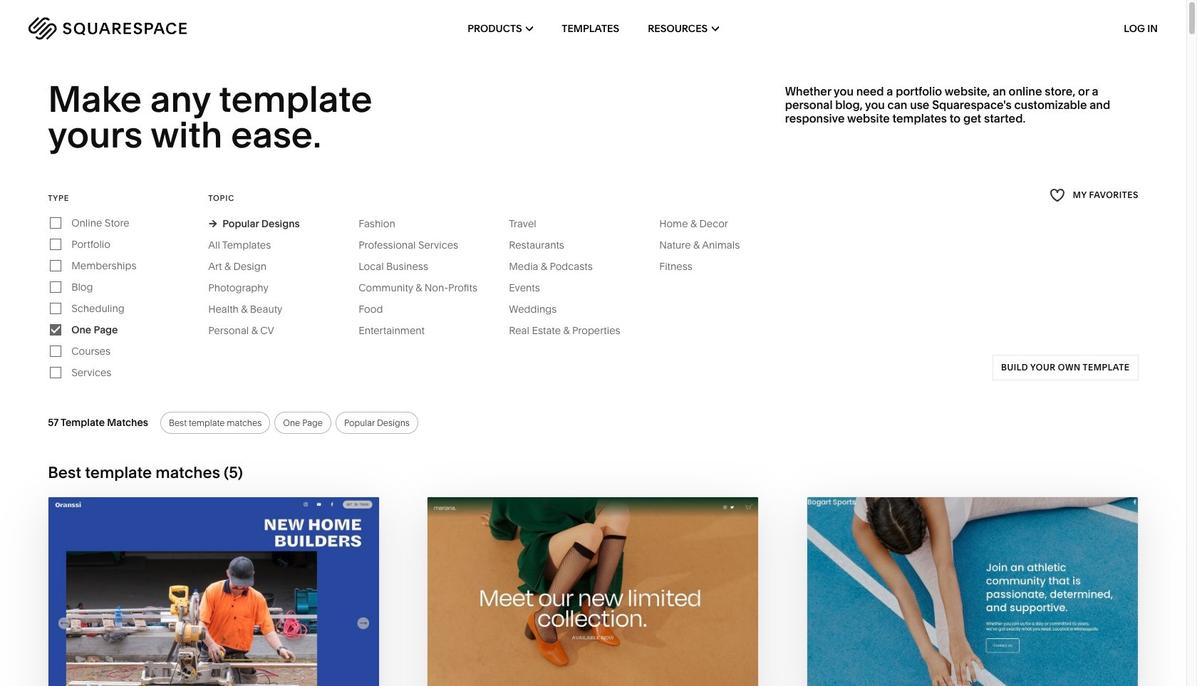 Task type: vqa. For each thing, say whether or not it's contained in the screenshot.
Oranssi image
yes



Task type: locate. For each thing, give the bounding box(es) containing it.
mariana image
[[428, 497, 759, 687]]

oranssi image
[[49, 497, 380, 687]]

bogart image
[[807, 497, 1138, 687]]



